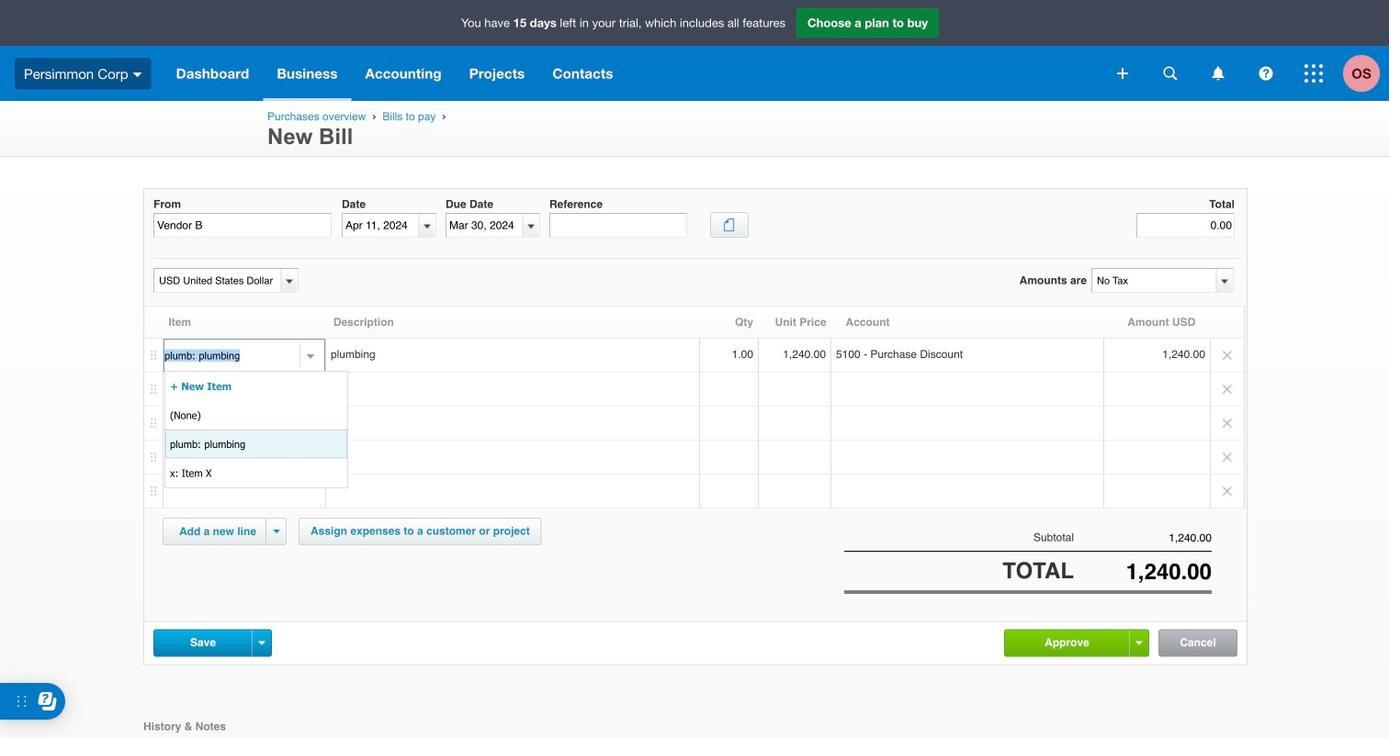 Task type: locate. For each thing, give the bounding box(es) containing it.
2 vertical spatial delete line item image
[[1211, 475, 1244, 508]]

None text field
[[153, 213, 332, 238], [1093, 269, 1216, 292], [165, 340, 301, 371], [1074, 532, 1212, 545], [153, 213, 332, 238], [1093, 269, 1216, 292], [165, 340, 301, 371], [1074, 532, 1212, 545]]

delete line item image
[[1211, 339, 1244, 372], [1211, 373, 1244, 406], [1211, 475, 1244, 508]]

3 delete line item image from the top
[[1211, 475, 1244, 508]]

svg image
[[1305, 64, 1323, 83], [1164, 67, 1178, 80], [1213, 67, 1225, 80], [1260, 67, 1273, 80], [133, 72, 142, 77]]

1 vertical spatial delete line item image
[[1211, 373, 1244, 406]]

more save options... image
[[259, 642, 265, 646]]

1 delete line item image from the top
[[1211, 407, 1244, 440]]

banner
[[0, 0, 1390, 101]]

0 vertical spatial delete line item image
[[1211, 339, 1244, 372]]

2 delete line item image from the top
[[1211, 441, 1244, 474]]

1 vertical spatial delete line item image
[[1211, 441, 1244, 474]]

None text field
[[550, 213, 687, 238], [1137, 213, 1235, 238], [343, 214, 419, 237], [447, 214, 523, 237], [154, 269, 278, 292], [1074, 560, 1212, 585], [550, 213, 687, 238], [1137, 213, 1235, 238], [343, 214, 419, 237], [447, 214, 523, 237], [154, 269, 278, 292], [1074, 560, 1212, 585]]

0 vertical spatial delete line item image
[[1211, 407, 1244, 440]]

svg image
[[1118, 68, 1129, 79]]

1 delete line item image from the top
[[1211, 339, 1244, 372]]

delete line item image
[[1211, 407, 1244, 440], [1211, 441, 1244, 474]]

2 delete line item image from the top
[[1211, 373, 1244, 406]]



Task type: describe. For each thing, give the bounding box(es) containing it.
more add line options... image
[[273, 530, 280, 534]]

more approve options... image
[[1136, 642, 1143, 646]]



Task type: vqa. For each thing, say whether or not it's contained in the screenshot.
(US)
no



